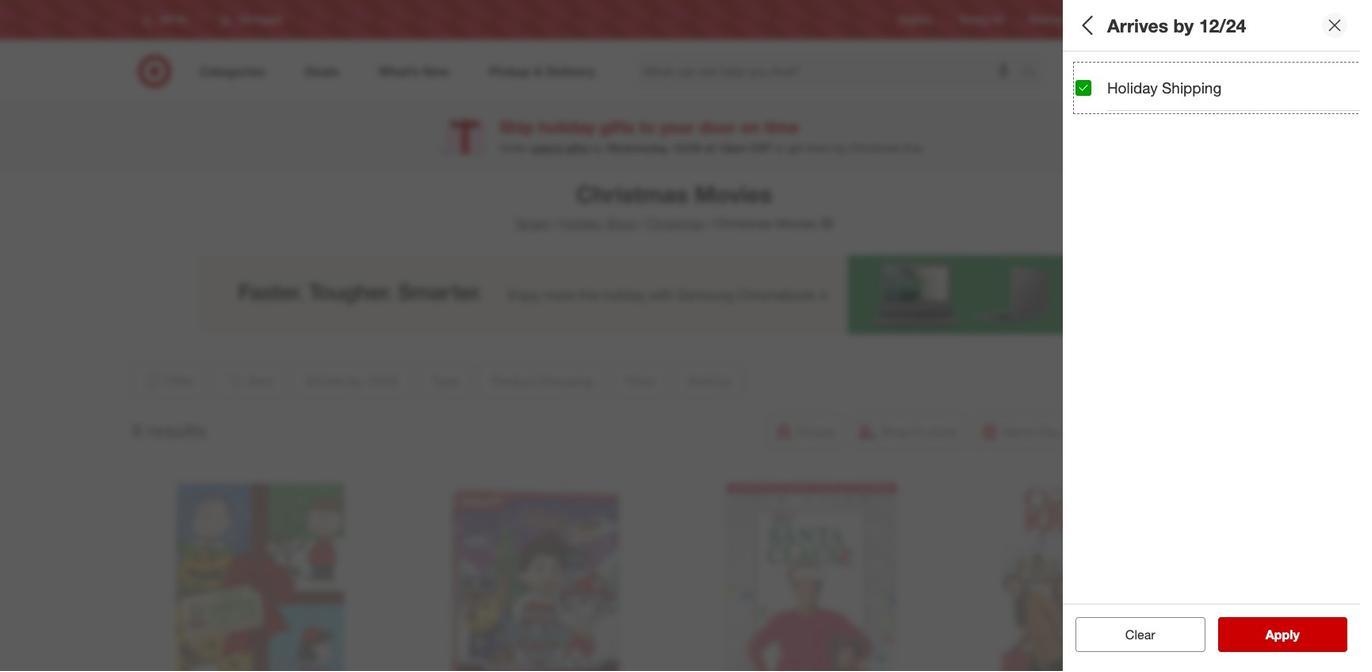 Task type: locate. For each thing, give the bounding box(es) containing it.
see results
[[1249, 627, 1316, 643]]

0 horizontal spatial to
[[639, 117, 655, 137]]

/ right christmas link at the top of the page
[[707, 216, 712, 231]]

1 vertical spatial 12/24
[[1151, 62, 1190, 81]]

to up "wednesday,"
[[639, 117, 655, 137]]

ad
[[992, 14, 1004, 26]]

clear for clear
[[1125, 627, 1155, 643]]

1 horizontal spatial 12/24
[[1199, 14, 1246, 36]]

1 horizontal spatial /
[[639, 216, 643, 231]]

1 horizontal spatial target
[[1093, 14, 1119, 26]]

results inside button
[[1275, 627, 1316, 643]]

0 vertical spatial 12/24
[[1199, 14, 1246, 36]]

arrives inside arrives by 12/24 holiday shipping
[[1076, 62, 1126, 81]]

0 horizontal spatial shipping
[[1116, 83, 1160, 96]]

shop
[[606, 216, 636, 231]]

12/24 left 1 at right top
[[1151, 62, 1190, 81]]

(9)
[[820, 216, 834, 231]]

12/24 inside arrives by 12/24 holiday shipping
[[1151, 62, 1190, 81]]

/
[[552, 216, 557, 231], [639, 216, 643, 231], [707, 216, 712, 231]]

holiday
[[1107, 78, 1158, 97], [1076, 83, 1113, 96], [560, 216, 602, 231]]

target circle
[[1093, 14, 1146, 26]]

0 horizontal spatial gifts
[[565, 141, 589, 155]]

results right 9
[[147, 419, 206, 441]]

christmas
[[850, 141, 901, 155], [576, 180, 688, 208], [646, 216, 704, 231], [715, 216, 772, 231]]

all
[[1076, 14, 1097, 36]]

stores
[[1192, 14, 1219, 26]]

arrives by 12/24 holiday shipping
[[1076, 62, 1190, 96]]

arrives
[[1107, 14, 1168, 36], [1076, 62, 1126, 81]]

shipping down 1 at right top
[[1162, 78, 1222, 97]]

2 clear from the left
[[1125, 627, 1155, 643]]

christmas left eve.
[[850, 141, 901, 155]]

/ right 'target' link
[[552, 216, 557, 231]]

0 vertical spatial arrives
[[1107, 14, 1168, 36]]

weekly ad link
[[959, 13, 1004, 27]]

1 vertical spatial to
[[775, 141, 785, 155]]

holiday left the shop
[[560, 216, 602, 231]]

12/24 for arrives by 12/24 holiday shipping
[[1151, 62, 1190, 81]]

gifts down holiday on the left of the page
[[565, 141, 589, 155]]

1 / from the left
[[552, 216, 557, 231]]

ship holiday gifts to your door on time order select gifts by wednesday, 12/20 at 12pm cst to get them by christmas eve.
[[499, 117, 924, 155]]

clear inside button
[[1117, 627, 1147, 643]]

see
[[1249, 627, 1272, 643]]

arrives by 12/24 dialog
[[1063, 0, 1360, 671]]

1 horizontal spatial gifts
[[600, 117, 635, 137]]

arrives inside 'dialog'
[[1107, 14, 1168, 36]]

holiday inside christmas movies target / holiday shop / christmas / christmas movies (9)
[[560, 216, 602, 231]]

movies
[[695, 180, 772, 208], [776, 216, 816, 231]]

holiday right search button
[[1076, 83, 1113, 96]]

arrives for arrives by 12/24 holiday shipping
[[1076, 62, 1126, 81]]

results
[[147, 419, 206, 441], [1275, 627, 1316, 643]]

1 vertical spatial gifts
[[565, 141, 589, 155]]

results right see
[[1275, 627, 1316, 643]]

target circle link
[[1093, 13, 1146, 27]]

12/24 up 1 at right top
[[1199, 14, 1246, 36]]

1 horizontal spatial movies
[[776, 216, 816, 231]]

christmas link
[[646, 216, 704, 231]]

all
[[1151, 627, 1163, 643]]

0 horizontal spatial target
[[514, 216, 549, 231]]

shipping right holiday shipping checkbox
[[1116, 83, 1160, 96]]

gifts
[[600, 117, 635, 137], [565, 141, 589, 155]]

2 horizontal spatial /
[[707, 216, 712, 231]]

by inside 'dialog'
[[1173, 14, 1194, 36]]

1 vertical spatial target
[[514, 216, 549, 231]]

1 horizontal spatial results
[[1275, 627, 1316, 643]]

redcard link
[[1029, 13, 1067, 27]]

see results button
[[1218, 617, 1347, 652]]

movies down 12pm
[[695, 180, 772, 208]]

/ right the shop
[[639, 216, 643, 231]]

clear for clear all
[[1117, 627, 1147, 643]]

door
[[699, 117, 736, 137]]

12/24
[[1199, 14, 1246, 36], [1151, 62, 1190, 81]]

clear inside button
[[1125, 627, 1155, 643]]

1 horizontal spatial shipping
[[1162, 78, 1222, 97]]

holiday inside arrives by 12/24 holiday shipping
[[1076, 83, 1113, 96]]

weekly
[[959, 14, 990, 26]]

holiday inside "arrives by 12/24" 'dialog'
[[1107, 78, 1158, 97]]

movies left (9)
[[776, 216, 816, 231]]

1
[[1202, 56, 1207, 66]]

0 horizontal spatial 12/24
[[1151, 62, 1190, 81]]

to
[[639, 117, 655, 137], [775, 141, 785, 155]]

0 vertical spatial results
[[147, 419, 206, 441]]

12/20
[[673, 141, 701, 155]]

12/24 inside 'dialog'
[[1199, 14, 1246, 36]]

shipping
[[1162, 78, 1222, 97], [1116, 83, 1160, 96]]

target inside target circle link
[[1093, 14, 1119, 26]]

your
[[660, 117, 695, 137]]

to left get
[[775, 141, 785, 155]]

0 horizontal spatial /
[[552, 216, 557, 231]]

holiday shop link
[[560, 216, 636, 231]]

1 vertical spatial arrives
[[1076, 62, 1126, 81]]

0 vertical spatial movies
[[695, 180, 772, 208]]

1 vertical spatial results
[[1275, 627, 1316, 643]]

clear
[[1117, 627, 1147, 643], [1125, 627, 1155, 643]]

target inside christmas movies target / holiday shop / christmas / christmas movies (9)
[[514, 216, 549, 231]]

filters
[[1103, 14, 1152, 36]]

0 vertical spatial target
[[1093, 14, 1119, 26]]

target
[[1093, 14, 1119, 26], [514, 216, 549, 231]]

by
[[1173, 14, 1194, 36], [1130, 62, 1147, 81], [592, 141, 604, 155], [835, 141, 847, 155]]

time
[[765, 117, 799, 137]]

select
[[531, 141, 562, 155]]

shipping inside "arrives by 12/24" 'dialog'
[[1162, 78, 1222, 97]]

gifts up "wednesday,"
[[600, 117, 635, 137]]

arrives for arrives by 12/24
[[1107, 14, 1168, 36]]

0 horizontal spatial results
[[147, 419, 206, 441]]

holiday right holiday shipping checkbox
[[1107, 78, 1158, 97]]

1 clear from the left
[[1117, 627, 1147, 643]]

order
[[499, 141, 528, 155]]

holiday
[[539, 117, 595, 137]]

christmas right the shop
[[646, 216, 704, 231]]

cst
[[750, 141, 772, 155]]



Task type: vqa. For each thing, say whether or not it's contained in the screenshot.
Love image
no



Task type: describe. For each thing, give the bounding box(es) containing it.
results for see results
[[1275, 627, 1316, 643]]

shipping inside arrives by 12/24 holiday shipping
[[1116, 83, 1160, 96]]

find stores link
[[1171, 13, 1219, 27]]

2 / from the left
[[639, 216, 643, 231]]

christmas inside ship holiday gifts to your door on time order select gifts by wednesday, 12/20 at 12pm cst to get them by christmas eve.
[[850, 141, 901, 155]]

apply button
[[1218, 617, 1347, 652]]

clear button
[[1076, 617, 1205, 652]]

1 horizontal spatial to
[[775, 141, 785, 155]]

0 vertical spatial to
[[639, 117, 655, 137]]

them
[[807, 141, 832, 155]]

registry link
[[898, 13, 934, 27]]

1 vertical spatial movies
[[776, 216, 816, 231]]

results for 9 results
[[147, 419, 206, 441]]

wednesday,
[[607, 141, 669, 155]]

redcard
[[1029, 14, 1067, 26]]

registry
[[898, 14, 934, 26]]

christmas up the shop
[[576, 180, 688, 208]]

Include out of stock checkbox
[[1076, 344, 1091, 360]]

ship
[[499, 117, 534, 137]]

find
[[1171, 14, 1189, 26]]

all filters dialog
[[1063, 0, 1360, 671]]

clear all
[[1117, 627, 1163, 643]]

get
[[788, 141, 804, 155]]

at
[[704, 141, 715, 155]]

on
[[740, 117, 760, 137]]

christmas movies target / holiday shop / christmas / christmas movies (9)
[[514, 180, 834, 231]]

Holiday Shipping checkbox
[[1076, 80, 1091, 96]]

clear all button
[[1076, 617, 1205, 652]]

by inside arrives by 12/24 holiday shipping
[[1130, 62, 1147, 81]]

What can we help you find? suggestions appear below search field
[[634, 54, 1026, 89]]

12/24 for arrives by 12/24
[[1199, 14, 1246, 36]]

target link
[[514, 216, 549, 231]]

3 / from the left
[[707, 216, 712, 231]]

9
[[132, 419, 142, 441]]

advertisement region
[[199, 255, 1150, 334]]

holiday shipping
[[1107, 78, 1222, 97]]

eve.
[[904, 141, 924, 155]]

1 link
[[1178, 54, 1213, 89]]

0 vertical spatial gifts
[[600, 117, 635, 137]]

all filters
[[1076, 14, 1152, 36]]

0 horizontal spatial movies
[[695, 180, 772, 208]]

12pm
[[718, 141, 747, 155]]

weekly ad
[[959, 14, 1004, 26]]

christmas right christmas link at the top of the page
[[715, 216, 772, 231]]

search
[[1015, 65, 1053, 81]]

9 results
[[132, 419, 206, 441]]

apply
[[1266, 627, 1300, 643]]

find stores
[[1171, 14, 1219, 26]]

circle
[[1121, 14, 1146, 26]]

arrives by 12/24
[[1107, 14, 1246, 36]]

search button
[[1015, 54, 1053, 92]]



